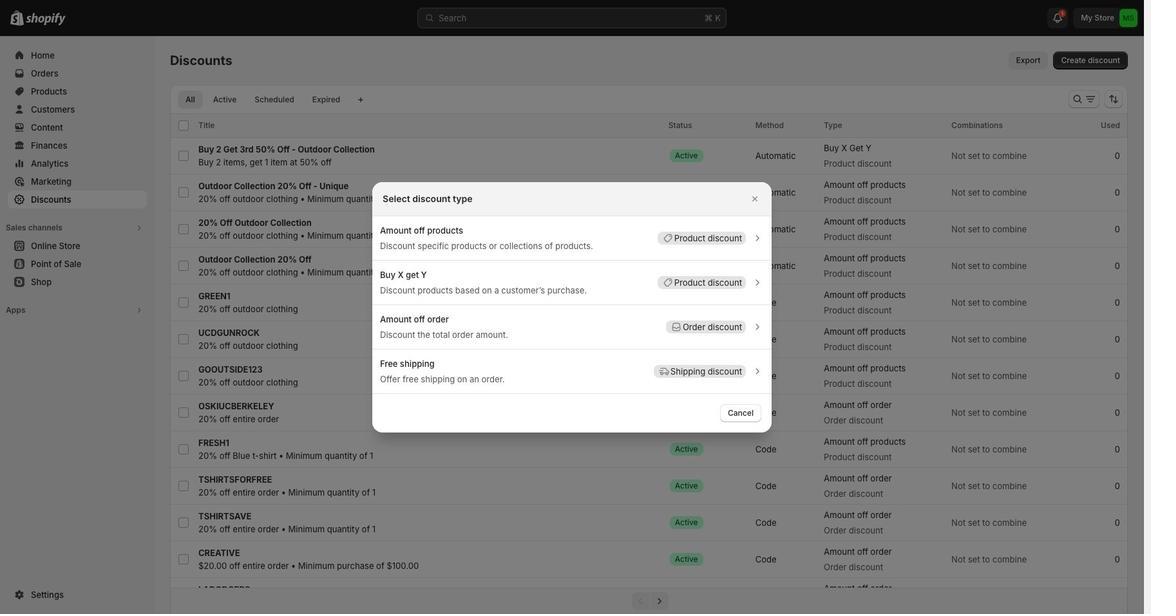 Task type: vqa. For each thing, say whether or not it's contained in the screenshot.
SHOPIFY 'image'
yes



Task type: describe. For each thing, give the bounding box(es) containing it.
pagination element
[[170, 588, 1129, 615]]



Task type: locate. For each thing, give the bounding box(es) containing it.
tab list
[[175, 90, 351, 109]]

shopify image
[[26, 13, 66, 26]]

dialog
[[0, 182, 1145, 433]]



